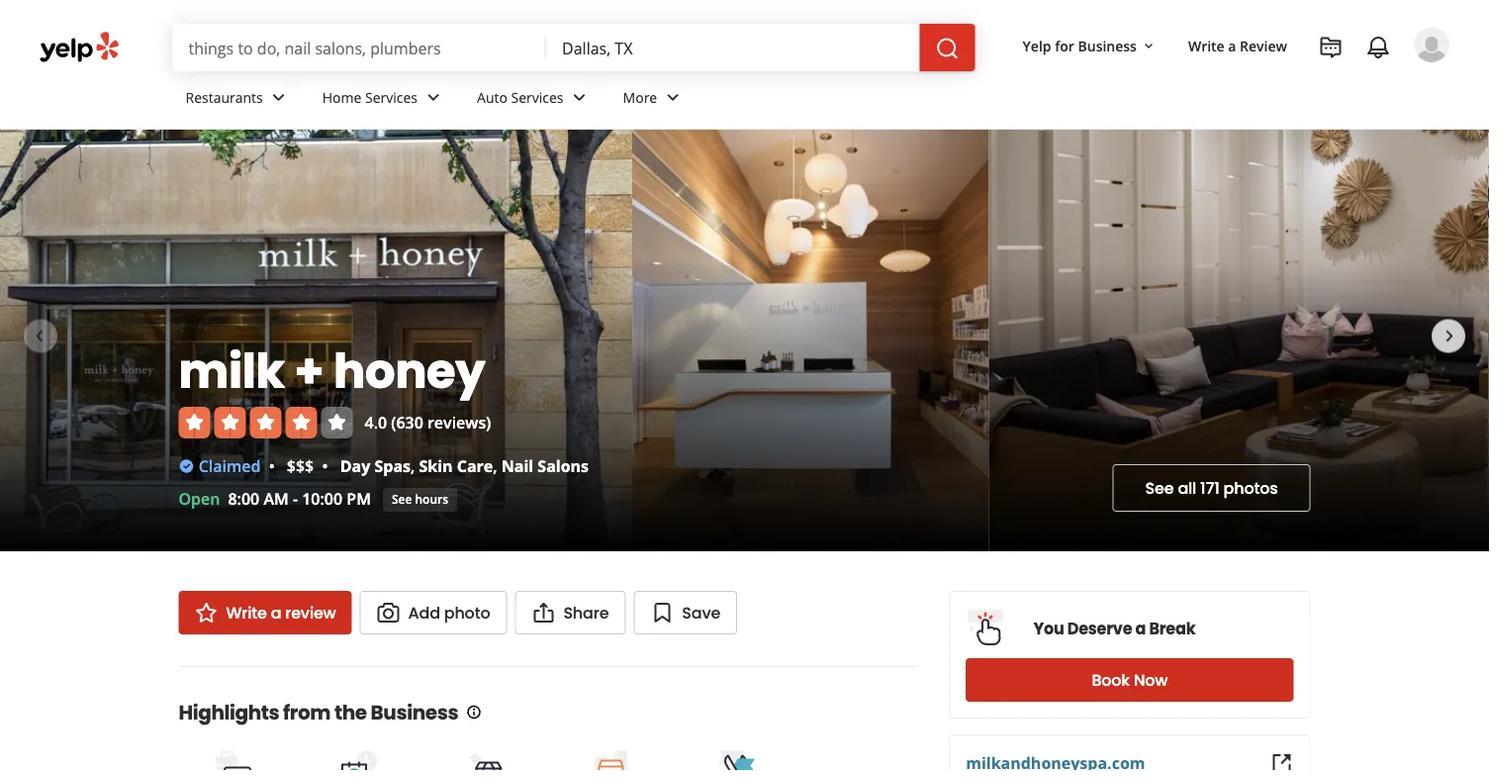 Task type: describe. For each thing, give the bounding box(es) containing it.
a for review
[[271, 601, 281, 624]]

day spas link
[[340, 455, 411, 477]]

$$$
[[287, 455, 314, 477]]

claimed
[[199, 455, 261, 477]]

break
[[1150, 618, 1196, 640]]

1 , from the left
[[411, 455, 415, 477]]

previous image
[[28, 324, 51, 348]]

yelp
[[1023, 36, 1052, 55]]

171
[[1201, 477, 1220, 499]]

book now link
[[966, 658, 1294, 702]]

search image
[[936, 37, 960, 60]]

Find text field
[[189, 37, 531, 58]]

home services
[[322, 88, 418, 107]]

24 chevron down v2 image for auto services
[[568, 86, 592, 109]]

notifications image
[[1367, 36, 1391, 59]]

luxury image
[[466, 749, 505, 771]]

am
[[264, 488, 289, 509]]

write a review link
[[179, 591, 352, 635]]

+
[[294, 338, 324, 404]]

next image
[[1438, 324, 1462, 348]]

the
[[335, 699, 367, 727]]

4.0 (630 reviews)
[[365, 412, 491, 433]]

see for see all 171 photos
[[1146, 477, 1175, 499]]

nail
[[502, 455, 534, 477]]

1 vertical spatial business
[[371, 699, 459, 727]]

skin
[[419, 455, 453, 477]]

home
[[322, 88, 362, 107]]

see all 171 photos link
[[1113, 464, 1311, 512]]

photo of milk + honey - austin, tx, us. relax here. image
[[989, 130, 1490, 551]]

ruby a. image
[[1415, 27, 1450, 62]]

24 share v2 image
[[532, 601, 556, 625]]

you
[[1034, 618, 1065, 640]]

share
[[564, 601, 609, 624]]

yelp for business
[[1023, 36, 1137, 55]]

24 external link v2 image
[[1271, 751, 1294, 771]]

none field find
[[189, 37, 531, 58]]

10:00
[[302, 488, 343, 509]]

yelp for business button
[[1015, 28, 1165, 63]]

certified_professionals image
[[214, 749, 253, 771]]

day
[[340, 455, 371, 477]]

auto services link
[[461, 71, 607, 129]]

save
[[682, 601, 721, 624]]

-
[[293, 488, 298, 509]]

4 star rating image
[[179, 407, 353, 439]]

save button
[[634, 591, 738, 635]]

all
[[1178, 477, 1197, 499]]

services for home services
[[365, 88, 418, 107]]

see hours
[[392, 491, 448, 507]]

for
[[1055, 36, 1075, 55]]

write a review link
[[1181, 28, 1296, 63]]

photo of milk + honey - austin, tx, us. image
[[633, 130, 989, 551]]

projects image
[[1320, 36, 1343, 59]]

established_in image
[[717, 749, 757, 771]]

4.0
[[365, 412, 387, 433]]

add
[[408, 601, 440, 624]]

auto services
[[477, 88, 564, 107]]

2 , from the left
[[493, 455, 498, 477]]

24 save outline v2 image
[[651, 601, 674, 625]]



Task type: locate. For each thing, give the bounding box(es) containing it.
0 horizontal spatial see
[[392, 491, 412, 507]]

photo of milk + honey - austin, tx, us. open every day from 8am - 10pm. located on the corner of guadalupe and cesar chavez in downtown austin. image
[[0, 130, 633, 551]]

open 8:00 am - 10:00 pm
[[179, 488, 371, 509]]

0 vertical spatial business
[[1079, 36, 1137, 55]]

see left all
[[1146, 477, 1175, 499]]

1 24 chevron down v2 image from the left
[[422, 86, 446, 109]]

0 horizontal spatial services
[[365, 88, 418, 107]]

24 chevron down v2 image for home services
[[422, 86, 446, 109]]

a left break
[[1136, 618, 1147, 640]]

None search field
[[173, 24, 980, 71]]

16 claim filled v2 image
[[179, 458, 195, 474]]

boutique image
[[591, 749, 631, 771]]

user actions element
[[1007, 25, 1478, 147]]

photos
[[1224, 477, 1279, 499]]

1 vertical spatial write
[[226, 601, 267, 624]]

business left 16 chevron down v2 image
[[1079, 36, 1137, 55]]

add photo
[[408, 601, 490, 624]]

pm
[[347, 488, 371, 509]]

see inside see hours link
[[392, 491, 412, 507]]

from
[[283, 699, 331, 727]]

share button
[[515, 591, 626, 635]]

0 vertical spatial write
[[1189, 36, 1225, 55]]

1 none field from the left
[[189, 37, 531, 58]]

24 chevron down v2 image for more
[[661, 86, 685, 109]]

see hours link
[[383, 488, 457, 512]]

none field near
[[562, 37, 904, 58]]

1 horizontal spatial business
[[1079, 36, 1137, 55]]

24 chevron down v2 image left auto
[[422, 86, 446, 109]]

skin care link
[[419, 455, 493, 477]]

1 horizontal spatial see
[[1146, 477, 1175, 499]]

add photo link
[[360, 591, 507, 635]]

0 horizontal spatial none field
[[189, 37, 531, 58]]

now
[[1134, 669, 1168, 691]]

milk
[[179, 338, 285, 404]]

business inside button
[[1079, 36, 1137, 55]]

open
[[179, 488, 220, 509]]

you deserve a break
[[1034, 618, 1196, 640]]

2 none field from the left
[[562, 37, 904, 58]]

business categories element
[[170, 71, 1450, 129]]

8:00
[[228, 488, 260, 509]]

, left nail
[[493, 455, 498, 477]]

services for auto services
[[511, 88, 564, 107]]

24 chevron down v2 image
[[422, 86, 446, 109], [661, 86, 685, 109]]

book now
[[1092, 669, 1168, 691]]

deserve
[[1068, 618, 1133, 640]]

write for write a review
[[226, 601, 267, 624]]

write right 24 star v2 image
[[226, 601, 267, 624]]

auto
[[477, 88, 508, 107]]

24 camera v2 image
[[377, 601, 401, 625]]

book
[[1092, 669, 1130, 691]]

0 horizontal spatial write
[[226, 601, 267, 624]]

a for review
[[1229, 36, 1237, 55]]

24 chevron down v2 image inside more link
[[661, 86, 685, 109]]

services right home
[[365, 88, 418, 107]]

restaurants
[[186, 88, 263, 107]]

photo
[[444, 601, 490, 624]]

24 chevron down v2 image inside 'auto services' link
[[568, 86, 592, 109]]

more link
[[607, 71, 701, 129]]

services
[[365, 88, 418, 107], [511, 88, 564, 107]]

1 horizontal spatial 24 chevron down v2 image
[[661, 86, 685, 109]]

a
[[1229, 36, 1237, 55], [271, 601, 281, 624], [1136, 618, 1147, 640]]

a left 'review'
[[1229, 36, 1237, 55]]

(630 reviews) link
[[391, 412, 491, 433]]

none field up home services
[[189, 37, 531, 58]]

24 chevron down v2 image inside home services link
[[422, 86, 446, 109]]

2 horizontal spatial a
[[1229, 36, 1237, 55]]

1 horizontal spatial write
[[1189, 36, 1225, 55]]

care
[[457, 455, 493, 477]]

business right the
[[371, 699, 459, 727]]

24 chevron down v2 image for restaurants
[[267, 86, 291, 109]]

a left review
[[271, 601, 281, 624]]

2 services from the left
[[511, 88, 564, 107]]

write a review
[[1189, 36, 1288, 55]]

24 chevron down v2 image right auto services
[[568, 86, 592, 109]]

1 24 chevron down v2 image from the left
[[267, 86, 291, 109]]

2 24 chevron down v2 image from the left
[[661, 86, 685, 109]]

home services link
[[307, 71, 461, 129]]

24 star v2 image
[[195, 601, 218, 625]]

write for write a review
[[1189, 36, 1225, 55]]

1 horizontal spatial none field
[[562, 37, 904, 58]]

write a review
[[226, 601, 336, 624]]

1 horizontal spatial ,
[[493, 455, 498, 477]]

(630
[[391, 412, 423, 433]]

24 chevron down v2 image right more
[[661, 86, 685, 109]]

see left hours
[[392, 491, 412, 507]]

1 horizontal spatial 24 chevron down v2 image
[[568, 86, 592, 109]]

write left 'review'
[[1189, 36, 1225, 55]]

info icon image
[[466, 704, 482, 720], [466, 704, 482, 720]]

0 horizontal spatial 24 chevron down v2 image
[[422, 86, 446, 109]]

review
[[285, 601, 336, 624]]

16 chevron down v2 image
[[1141, 38, 1157, 54]]

services right auto
[[511, 88, 564, 107]]

, left skin
[[411, 455, 415, 477]]

highlights
[[179, 699, 279, 727]]

hours
[[415, 491, 448, 507]]

business
[[1079, 36, 1137, 55], [371, 699, 459, 727]]

none field up business categories element
[[562, 37, 904, 58]]

1 services from the left
[[365, 88, 418, 107]]

0 horizontal spatial business
[[371, 699, 459, 727]]

see
[[1146, 477, 1175, 499], [392, 491, 412, 507]]

day spas , skin care , nail salons
[[340, 455, 589, 477]]

review
[[1240, 36, 1288, 55]]

reviews)
[[428, 412, 491, 433]]

see all 171 photos
[[1146, 477, 1279, 499]]

write
[[1189, 36, 1225, 55], [226, 601, 267, 624]]

24 chevron down v2 image
[[267, 86, 291, 109], [568, 86, 592, 109]]

salons
[[538, 455, 589, 477]]

more
[[623, 88, 658, 107]]

None field
[[189, 37, 531, 58], [562, 37, 904, 58]]

write inside user actions element
[[1189, 36, 1225, 55]]

nail salons link
[[502, 455, 589, 477]]

available_by_appointment image
[[340, 749, 379, 771]]

milk + honey
[[179, 338, 485, 404]]

see for see hours
[[392, 491, 412, 507]]

honey
[[334, 338, 485, 404]]

highlights from the business
[[179, 699, 459, 727]]

24 chevron down v2 image inside restaurants link
[[267, 86, 291, 109]]

2 24 chevron down v2 image from the left
[[568, 86, 592, 109]]

0 horizontal spatial 24 chevron down v2 image
[[267, 86, 291, 109]]

1 horizontal spatial services
[[511, 88, 564, 107]]

24 chevron down v2 image right restaurants
[[267, 86, 291, 109]]

restaurants link
[[170, 71, 307, 129]]

0 horizontal spatial ,
[[411, 455, 415, 477]]

Near text field
[[562, 37, 904, 58]]

spas
[[375, 455, 411, 477]]

1 horizontal spatial a
[[1136, 618, 1147, 640]]

0 horizontal spatial a
[[271, 601, 281, 624]]

,
[[411, 455, 415, 477], [493, 455, 498, 477]]



Task type: vqa. For each thing, say whether or not it's contained in the screenshot.
the Day Spas link
yes



